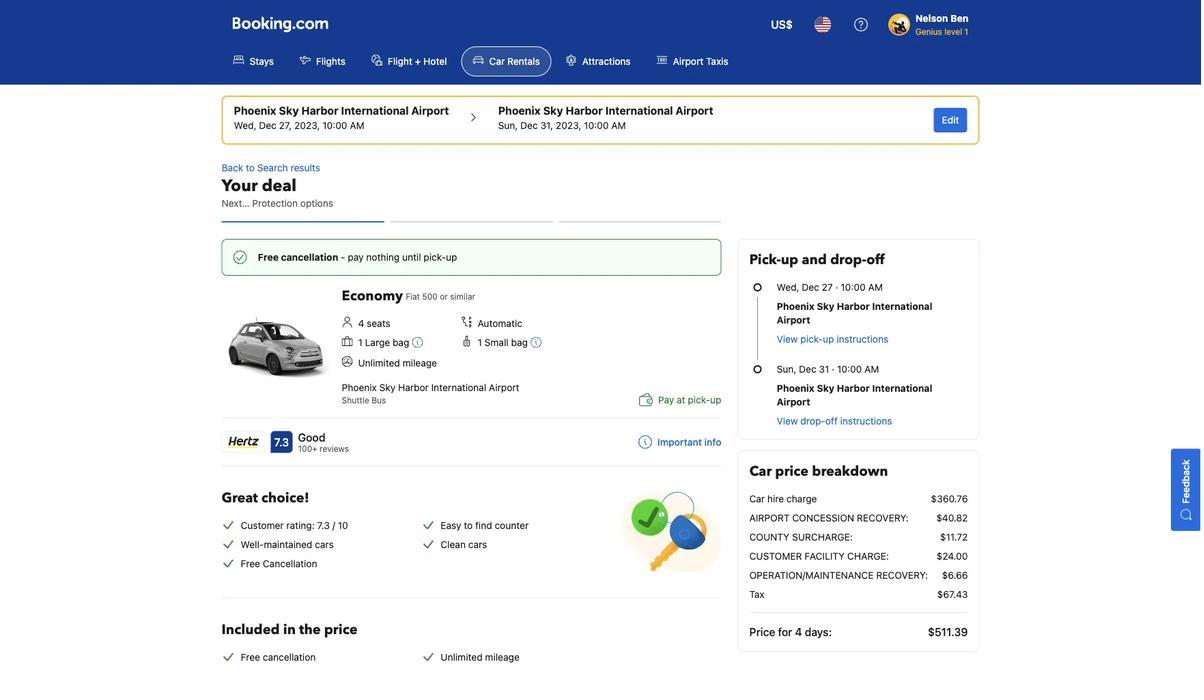 Task type: describe. For each thing, give the bounding box(es) containing it.
find
[[476, 520, 492, 531]]

sky for sun, dec 31, 2023, 10:00 am
[[544, 104, 563, 117]]

attractions link
[[555, 46, 643, 77]]

$40.82
[[937, 513, 969, 524]]

view drop-off instructions
[[777, 416, 893, 427]]

airport concession recovery:
[[750, 513, 909, 524]]

wed, dec 27 · 10:00 am
[[777, 282, 883, 293]]

pick-up location element
[[234, 102, 449, 119]]

for
[[779, 626, 793, 639]]

off inside button
[[826, 416, 838, 427]]

customer
[[241, 520, 284, 531]]

important info button
[[639, 435, 722, 449]]

sky for wed, dec 27, 2023, 10:00 am
[[279, 104, 299, 117]]

concession
[[793, 513, 855, 524]]

back to search results link
[[222, 161, 722, 175]]

view pick-up instructions button
[[777, 333, 889, 346]]

results
[[291, 162, 320, 174]]

+
[[415, 56, 421, 67]]

· for 27
[[836, 282, 839, 293]]

flights
[[316, 56, 346, 67]]

nelson ben genius level 1
[[916, 13, 969, 36]]

back
[[222, 162, 243, 174]]

dec inside phoenix sky harbor international airport wed, dec 27, 2023, 10:00 am
[[259, 120, 277, 131]]

0 horizontal spatial pick-
[[424, 252, 446, 263]]

pick-
[[750, 251, 782, 270]]

phoenix down the wed, dec 27 · 10:00 am
[[777, 301, 815, 312]]

10:00 inside phoenix sky harbor international airport wed, dec 27, 2023, 10:00 am
[[323, 120, 348, 131]]

phoenix sky harbor international airport shuttle bus
[[342, 382, 520, 405]]

automatic
[[478, 318, 523, 329]]

1 for 1 small bag
[[478, 337, 482, 348]]

rating:
[[287, 520, 315, 531]]

stays link
[[222, 46, 286, 77]]

$67.43
[[938, 589, 969, 601]]

1 horizontal spatial drop-
[[831, 251, 867, 270]]

pay at pick-up
[[659, 394, 722, 405]]

clean
[[441, 539, 466, 550]]

surcharge:
[[793, 532, 853, 543]]

mileage inside product card group
[[403, 357, 437, 369]]

options
[[301, 198, 333, 209]]

up inside view pick-up instructions button
[[823, 334, 835, 345]]

supplied by hertz image
[[222, 432, 265, 453]]

wed, inside phoenix sky harbor international airport wed, dec 27, 2023, 10:00 am
[[234, 120, 257, 131]]

phoenix sky harbor international airport wed, dec 27, 2023, 10:00 am
[[234, 104, 449, 131]]

up left and
[[782, 251, 799, 270]]

am inside phoenix sky harbor international airport sun, dec 31, 2023, 10:00 am
[[612, 120, 626, 131]]

customer rating: 7.3 / 10
[[241, 520, 348, 531]]

well-maintained cars
[[241, 539, 334, 550]]

feedback button
[[1172, 449, 1202, 531]]

27,
[[279, 120, 292, 131]]

international for shuttle bus
[[432, 382, 487, 393]]

harbor for shuttle bus
[[398, 382, 429, 393]]

well-
[[241, 539, 264, 550]]

nelson
[[916, 13, 949, 24]]

10:00 inside phoenix sky harbor international airport sun, dec 31, 2023, 10:00 am
[[584, 120, 609, 131]]

clean cars
[[441, 539, 487, 550]]

drop- inside button
[[801, 416, 826, 427]]

1 vertical spatial wed,
[[777, 282, 800, 293]]

cancellation
[[263, 558, 317, 569]]

or
[[440, 292, 448, 301]]

great choice!
[[222, 489, 309, 508]]

easy to find counter
[[441, 520, 529, 531]]

reviews
[[320, 444, 349, 454]]

airport taxis link
[[645, 46, 740, 77]]

international for wed, dec 27, 2023, 10:00 am
[[341, 104, 409, 117]]

pick-up and drop-off
[[750, 251, 885, 270]]

am right 31
[[865, 364, 880, 375]]

31,
[[541, 120, 554, 131]]

10
[[338, 520, 348, 531]]

edit
[[943, 114, 960, 126]]

next…
[[222, 198, 250, 209]]

easy
[[441, 520, 462, 531]]

free cancellation
[[241, 558, 317, 569]]

harbor down the wed, dec 27 · 10:00 am
[[837, 301, 870, 312]]

next page is protection options note
[[222, 197, 722, 210]]

harbor for sun, dec 31, 2023, 10:00 am
[[566, 104, 603, 117]]

your
[[222, 175, 258, 197]]

2 cars from the left
[[469, 539, 487, 550]]

· for 31
[[832, 364, 835, 375]]

1 vertical spatial recovery:
[[877, 570, 929, 582]]

1 horizontal spatial unlimited mileage
[[441, 652, 520, 663]]

flights link
[[288, 46, 357, 77]]

7.3 element
[[271, 431, 293, 453]]

good 100+ reviews
[[298, 431, 349, 454]]

1 phoenix sky harbor international airport group from the left
[[234, 102, 449, 133]]

100+
[[298, 444, 318, 454]]

phoenix for shuttle bus
[[342, 382, 377, 393]]

cancellation for free cancellation - pay nothing until pick-up
[[281, 252, 338, 263]]

drop-off date element
[[499, 119, 714, 133]]

drop-off location element
[[499, 102, 714, 119]]

bag for 1 small bag
[[512, 337, 528, 348]]

bag for 1 large bag
[[393, 337, 410, 348]]

ben
[[951, 13, 969, 24]]

in
[[283, 621, 296, 639]]

27
[[822, 282, 833, 293]]

car price breakdown
[[750, 463, 889, 481]]

1 horizontal spatial sun,
[[777, 364, 797, 375]]

1 cars from the left
[[315, 539, 334, 550]]

choice!
[[262, 489, 309, 508]]

phoenix for sun, dec 31, 2023, 10:00 am
[[499, 104, 541, 117]]

1 large bag
[[358, 337, 410, 348]]

at
[[677, 394, 686, 405]]

us$ button
[[763, 8, 801, 41]]

product card group
[[222, 284, 738, 455]]

10:00 right 31
[[838, 364, 863, 375]]

dec left 31
[[800, 364, 817, 375]]

important info
[[658, 437, 722, 448]]

tooltip arial label image
[[412, 337, 423, 348]]

cancellation for free cancellation
[[263, 652, 316, 663]]

car rentals
[[490, 56, 540, 67]]

rentals
[[508, 56, 540, 67]]

$24.00
[[937, 551, 969, 562]]

instructions for view drop-off instructions
[[841, 416, 893, 427]]

us$
[[772, 18, 793, 31]]

stays
[[250, 56, 274, 67]]

economy
[[342, 287, 403, 306]]

deal
[[262, 175, 297, 197]]

great
[[222, 489, 258, 508]]

airport up view drop-off instructions
[[777, 397, 811, 408]]

hotel
[[424, 56, 447, 67]]

skip to main content element
[[0, 0, 1202, 85]]

nothing
[[366, 252, 400, 263]]

harbor down the "sun, dec 31 · 10:00 am"
[[837, 383, 870, 394]]

$6.66
[[943, 570, 969, 582]]

customer rating 7.3 good element
[[298, 429, 349, 446]]

seats
[[367, 318, 391, 329]]

free for free cancellation
[[241, 652, 260, 663]]

bus
[[372, 396, 386, 405]]

free for free cancellation - pay nothing until pick-up
[[258, 252, 279, 263]]

2023, for phoenix sky harbor international airport sun, dec 31, 2023, 10:00 am
[[556, 120, 582, 131]]

up up or on the top
[[446, 252, 458, 263]]

1 vertical spatial unlimited
[[441, 652, 483, 663]]

fiat
[[406, 292, 420, 301]]

view drop-off instructions button
[[777, 415, 893, 428]]



Task type: locate. For each thing, give the bounding box(es) containing it.
hire
[[768, 494, 785, 505]]

airport left taxis
[[674, 56, 704, 67]]

car left hire
[[750, 494, 765, 505]]

shuttle
[[342, 396, 370, 405]]

2023, inside phoenix sky harbor international airport wed, dec 27, 2023, 10:00 am
[[295, 120, 320, 131]]

2 2023, from the left
[[556, 120, 582, 131]]

0 vertical spatial phoenix sky harbor international airport
[[777, 301, 933, 326]]

drop- up the wed, dec 27 · 10:00 am
[[831, 251, 867, 270]]

sky up 31,
[[544, 104, 563, 117]]

airport down 'hotel'
[[412, 104, 449, 117]]

free cancellation
[[241, 652, 316, 663]]

1 horizontal spatial mileage
[[485, 652, 520, 663]]

sky for shuttle bus
[[380, 382, 396, 393]]

wed, down pick-
[[777, 282, 800, 293]]

2 vertical spatial free
[[241, 652, 260, 663]]

airport inside phoenix sky harbor international airport shuttle bus
[[489, 382, 520, 393]]

7.3 left /
[[317, 520, 330, 531]]

0 vertical spatial cancellation
[[281, 252, 338, 263]]

1 horizontal spatial off
[[867, 251, 885, 270]]

0 horizontal spatial cars
[[315, 539, 334, 550]]

0 horizontal spatial 7.3
[[275, 436, 289, 449]]

am down the "pick-up location" "element"
[[350, 120, 365, 131]]

0 vertical spatial drop-
[[831, 251, 867, 270]]

4 right for
[[796, 626, 803, 639]]

0 horizontal spatial phoenix sky harbor international airport group
[[234, 102, 449, 133]]

harbor inside phoenix sky harbor international airport wed, dec 27, 2023, 10:00 am
[[302, 104, 339, 117]]

-
[[341, 252, 345, 263]]

flight + hotel link
[[360, 46, 459, 77]]

car up hire
[[750, 463, 772, 481]]

1 vertical spatial sun,
[[777, 364, 797, 375]]

10:00 right 27
[[841, 282, 866, 293]]

unlimited mileage
[[358, 357, 437, 369], [441, 652, 520, 663]]

phoenix
[[234, 104, 277, 117], [499, 104, 541, 117], [777, 301, 815, 312], [342, 382, 377, 393], [777, 383, 815, 394]]

cancellation left -
[[281, 252, 338, 263]]

breakdown
[[813, 463, 889, 481]]

1 horizontal spatial 4
[[796, 626, 803, 639]]

car inside 'skip to main content' element
[[490, 56, 505, 67]]

phoenix sky harbor international airport group down flights
[[234, 102, 449, 133]]

free down the protection
[[258, 252, 279, 263]]

airport inside 'skip to main content' element
[[674, 56, 704, 67]]

sky inside phoenix sky harbor international airport wed, dec 27, 2023, 10:00 am
[[279, 104, 299, 117]]

2 vertical spatial car
[[750, 494, 765, 505]]

pay
[[659, 394, 675, 405]]

0 vertical spatial price
[[776, 463, 809, 481]]

customer
[[750, 551, 803, 562]]

0 vertical spatial mileage
[[403, 357, 437, 369]]

1 vertical spatial cancellation
[[263, 652, 316, 663]]

$11.72
[[941, 532, 969, 543]]

2 phoenix sky harbor international airport from the top
[[777, 383, 933, 408]]

dec inside phoenix sky harbor international airport sun, dec 31, 2023, 10:00 am
[[521, 120, 538, 131]]

bag
[[393, 337, 410, 348], [512, 337, 528, 348]]

1 horizontal spatial wed,
[[777, 282, 800, 293]]

counter
[[495, 520, 529, 531]]

sky inside phoenix sky harbor international airport sun, dec 31, 2023, 10:00 am
[[544, 104, 563, 117]]

phoenix sky harbor international airport
[[777, 301, 933, 326], [777, 383, 933, 408]]

international inside phoenix sky harbor international airport wed, dec 27, 2023, 10:00 am
[[341, 104, 409, 117]]

feedback
[[1181, 460, 1192, 504]]

phoenix sky harbor international airport group
[[234, 102, 449, 133], [499, 102, 714, 133]]

to left 'find'
[[464, 520, 473, 531]]

cars down /
[[315, 539, 334, 550]]

10:00
[[323, 120, 348, 131], [584, 120, 609, 131], [841, 282, 866, 293], [838, 364, 863, 375]]

county
[[750, 532, 790, 543]]

instructions up the "sun, dec 31 · 10:00 am"
[[837, 334, 889, 345]]

2 horizontal spatial 1
[[965, 27, 969, 36]]

7.3 inside "element"
[[275, 436, 289, 449]]

sun, inside phoenix sky harbor international airport sun, dec 31, 2023, 10:00 am
[[499, 120, 518, 131]]

harbor inside phoenix sky harbor international airport sun, dec 31, 2023, 10:00 am
[[566, 104, 603, 117]]

flight + hotel
[[388, 56, 447, 67]]

2 vertical spatial pick-
[[688, 394, 711, 405]]

car for car rentals
[[490, 56, 505, 67]]

0 vertical spatial 4
[[358, 318, 364, 329]]

instructions up breakdown
[[841, 416, 893, 427]]

wed, left 27,
[[234, 120, 257, 131]]

genius
[[916, 27, 943, 36]]

sun, left 31,
[[499, 120, 518, 131]]

free
[[258, 252, 279, 263], [241, 558, 260, 569], [241, 652, 260, 663]]

1 horizontal spatial 2023,
[[556, 120, 582, 131]]

view
[[777, 334, 799, 345], [777, 416, 799, 427]]

up
[[782, 251, 799, 270], [446, 252, 458, 263], [823, 334, 835, 345], [711, 394, 722, 405]]

phoenix inside phoenix sky harbor international airport shuttle bus
[[342, 382, 377, 393]]

cars down 'find'
[[469, 539, 487, 550]]

harbor up pick-up date element
[[302, 104, 339, 117]]

2 view from the top
[[777, 416, 799, 427]]

good
[[298, 431, 326, 444]]

0 horizontal spatial 4
[[358, 318, 364, 329]]

bag right small
[[512, 337, 528, 348]]

airport
[[674, 56, 704, 67], [412, 104, 449, 117], [676, 104, 714, 117], [777, 315, 811, 326], [489, 382, 520, 393], [777, 397, 811, 408]]

view for view drop-off instructions
[[777, 416, 799, 427]]

0 vertical spatial pick-
[[424, 252, 446, 263]]

sky up bus
[[380, 382, 396, 393]]

off up the wed, dec 27 · 10:00 am
[[867, 251, 885, 270]]

airport inside phoenix sky harbor international airport wed, dec 27, 2023, 10:00 am
[[412, 104, 449, 117]]

phoenix sky harbor international airport up view drop-off instructions
[[777, 383, 933, 408]]

1 right level
[[965, 27, 969, 36]]

1 vertical spatial off
[[826, 416, 838, 427]]

2 phoenix sky harbor international airport group from the left
[[499, 102, 714, 133]]

back to search results your deal next… protection options
[[222, 162, 333, 209]]

free down well-
[[241, 558, 260, 569]]

dec left 27
[[802, 282, 820, 293]]

the
[[299, 621, 321, 639]]

to for easy to find counter
[[464, 520, 473, 531]]

price up car hire charge at bottom right
[[776, 463, 809, 481]]

up right "at"
[[711, 394, 722, 405]]

charge:
[[848, 551, 890, 562]]

days:
[[805, 626, 832, 639]]

1 small bag
[[478, 337, 528, 348]]

$511.39
[[929, 626, 969, 639]]

off down the "sun, dec 31 · 10:00 am"
[[826, 416, 838, 427]]

0 horizontal spatial 1
[[358, 337, 363, 348]]

view up the "sun, dec 31 · 10:00 am"
[[777, 334, 799, 345]]

phoenix inside phoenix sky harbor international airport wed, dec 27, 2023, 10:00 am
[[234, 104, 277, 117]]

view for view pick-up instructions
[[777, 334, 799, 345]]

sky inside phoenix sky harbor international airport shuttle bus
[[380, 382, 396, 393]]

pick- inside button
[[801, 334, 823, 345]]

international for sun, dec 31, 2023, 10:00 am
[[606, 104, 673, 117]]

sun, dec 31 · 10:00 am
[[777, 364, 880, 375]]

phoenix down the "sun, dec 31 · 10:00 am"
[[777, 383, 815, 394]]

7.3 left 100+
[[275, 436, 289, 449]]

1 inside nelson ben genius level 1
[[965, 27, 969, 36]]

flight
[[388, 56, 413, 67]]

tooltip arial label image for 1 small bag
[[531, 337, 542, 348]]

phoenix up shuttle
[[342, 382, 377, 393]]

0 horizontal spatial off
[[826, 416, 838, 427]]

sun, left 31
[[777, 364, 797, 375]]

am
[[350, 120, 365, 131], [612, 120, 626, 131], [869, 282, 883, 293], [865, 364, 880, 375]]

dec left 31,
[[521, 120, 538, 131]]

1 view from the top
[[777, 334, 799, 345]]

drop-
[[831, 251, 867, 270], [801, 416, 826, 427]]

tax
[[750, 589, 765, 601]]

1 vertical spatial car
[[750, 463, 772, 481]]

1 left large at the bottom left
[[358, 337, 363, 348]]

0 horizontal spatial unlimited
[[358, 357, 400, 369]]

tooltip arial label image for 1 large bag
[[412, 337, 423, 348]]

phoenix sky harbor international airport sun, dec 31, 2023, 10:00 am
[[499, 104, 714, 131]]

and
[[802, 251, 827, 270]]

1 vertical spatial view
[[777, 416, 799, 427]]

0 horizontal spatial drop-
[[801, 416, 826, 427]]

1 horizontal spatial to
[[464, 520, 473, 531]]

1 horizontal spatial 7.3
[[317, 520, 330, 531]]

0 vertical spatial free
[[258, 252, 279, 263]]

phoenix sky harbor international airport for up
[[777, 301, 933, 326]]

1 vertical spatial 4
[[796, 626, 803, 639]]

phoenix down the "stays" "link"
[[234, 104, 277, 117]]

phoenix up 31,
[[499, 104, 541, 117]]

2 horizontal spatial pick-
[[801, 334, 823, 345]]

4 inside product card group
[[358, 318, 364, 329]]

to right back
[[246, 162, 255, 174]]

1 horizontal spatial unlimited
[[441, 652, 483, 663]]

bag left tooltip arial label image
[[393, 337, 410, 348]]

harbor for wed, dec 27, 2023, 10:00 am
[[302, 104, 339, 117]]

mileage
[[403, 357, 437, 369], [485, 652, 520, 663]]

view up car price breakdown
[[777, 416, 799, 427]]

phoenix inside phoenix sky harbor international airport sun, dec 31, 2023, 10:00 am
[[499, 104, 541, 117]]

phoenix for wed, dec 27, 2023, 10:00 am
[[234, 104, 277, 117]]

car rentals link
[[462, 46, 552, 77]]

1 horizontal spatial phoenix sky harbor international airport group
[[499, 102, 714, 133]]

500
[[423, 292, 438, 301]]

price
[[776, 463, 809, 481], [324, 621, 358, 639]]

1 for 1 large bag
[[358, 337, 363, 348]]

international inside phoenix sky harbor international airport sun, dec 31, 2023, 10:00 am
[[606, 104, 673, 117]]

1 vertical spatial to
[[464, 520, 473, 531]]

until
[[402, 252, 421, 263]]

car for car price breakdown
[[750, 463, 772, 481]]

harbor up the drop-off date element
[[566, 104, 603, 117]]

1 vertical spatial free
[[241, 558, 260, 569]]

pick-
[[424, 252, 446, 263], [801, 334, 823, 345], [688, 394, 711, 405]]

pick- up 31
[[801, 334, 823, 345]]

am down drop-off location 'element'
[[612, 120, 626, 131]]

10:00 down drop-off location 'element'
[[584, 120, 609, 131]]

price right the
[[324, 621, 358, 639]]

pick-up date element
[[234, 119, 449, 133]]

0 horizontal spatial 2023,
[[295, 120, 320, 131]]

0 horizontal spatial ·
[[832, 364, 835, 375]]

0 horizontal spatial price
[[324, 621, 358, 639]]

drop- up car price breakdown
[[801, 416, 826, 427]]

small
[[485, 337, 509, 348]]

1 phoenix sky harbor international airport from the top
[[777, 301, 933, 326]]

edit button
[[935, 108, 968, 133]]

1 horizontal spatial pick-
[[688, 394, 711, 405]]

· right 27
[[836, 282, 839, 293]]

to
[[246, 162, 255, 174], [464, 520, 473, 531]]

airport taxis
[[674, 56, 729, 67]]

0 vertical spatial off
[[867, 251, 885, 270]]

sky up 27,
[[279, 104, 299, 117]]

instructions for view pick-up instructions
[[837, 334, 889, 345]]

1 2023, from the left
[[295, 120, 320, 131]]

0 horizontal spatial to
[[246, 162, 255, 174]]

2023, right 31,
[[556, 120, 582, 131]]

1 horizontal spatial bag
[[512, 337, 528, 348]]

1 vertical spatial ·
[[832, 364, 835, 375]]

unlimited mileage inside product card group
[[358, 357, 437, 369]]

1 vertical spatial unlimited mileage
[[441, 652, 520, 663]]

free for free cancellation
[[241, 558, 260, 569]]

phoenix sky harbor international airport for off
[[777, 383, 933, 408]]

0 vertical spatial 7.3
[[275, 436, 289, 449]]

pick- right until
[[424, 252, 446, 263]]

2 bag from the left
[[512, 337, 528, 348]]

0 horizontal spatial unlimited mileage
[[358, 357, 437, 369]]

to inside back to search results your deal next… protection options
[[246, 162, 255, 174]]

0 vertical spatial instructions
[[837, 334, 889, 345]]

1 vertical spatial instructions
[[841, 416, 893, 427]]

operation/maintenance
[[750, 570, 874, 582]]

dec left 27,
[[259, 120, 277, 131]]

0 horizontal spatial mileage
[[403, 357, 437, 369]]

to for back to search results your deal next… protection options
[[246, 162, 255, 174]]

1 vertical spatial price
[[324, 621, 358, 639]]

1 vertical spatial 7.3
[[317, 520, 330, 531]]

car left rentals
[[490, 56, 505, 67]]

$360.76
[[932, 494, 969, 505]]

1 vertical spatial pick-
[[801, 334, 823, 345]]

charge
[[787, 494, 818, 505]]

2023, for phoenix sky harbor international airport wed, dec 27, 2023, 10:00 am
[[295, 120, 320, 131]]

recovery: down charge:
[[877, 570, 929, 582]]

31
[[820, 364, 830, 375]]

airport down airport taxis link
[[676, 104, 714, 117]]

0 vertical spatial unlimited mileage
[[358, 357, 437, 369]]

pick- inside product card group
[[688, 394, 711, 405]]

view pick-up instructions
[[777, 334, 889, 345]]

car for car hire charge
[[750, 494, 765, 505]]

included in the price
[[222, 621, 358, 639]]

tooltip arial label image
[[412, 337, 423, 348], [531, 337, 542, 348], [531, 337, 542, 348]]

0 horizontal spatial bag
[[393, 337, 410, 348]]

phoenix sky harbor international airport group down attractions
[[499, 102, 714, 133]]

protection
[[252, 198, 298, 209]]

10:00 down the "pick-up location" "element"
[[323, 120, 348, 131]]

0 vertical spatial sun,
[[499, 120, 518, 131]]

pay
[[348, 252, 364, 263]]

large
[[365, 337, 390, 348]]

up inside product card group
[[711, 394, 722, 405]]

harbor down tooltip arial label image
[[398, 382, 429, 393]]

facility
[[805, 551, 845, 562]]

international
[[341, 104, 409, 117], [606, 104, 673, 117], [873, 301, 933, 312], [432, 382, 487, 393], [873, 383, 933, 394]]

0 vertical spatial view
[[777, 334, 799, 345]]

am inside phoenix sky harbor international airport wed, dec 27, 2023, 10:00 am
[[350, 120, 365, 131]]

0 vertical spatial unlimited
[[358, 357, 400, 369]]

pick- right "at"
[[688, 394, 711, 405]]

· right 31
[[832, 364, 835, 375]]

am right 27
[[869, 282, 883, 293]]

0 vertical spatial ·
[[836, 282, 839, 293]]

up up the "sun, dec 31 · 10:00 am"
[[823, 334, 835, 345]]

1 horizontal spatial 1
[[478, 337, 482, 348]]

price
[[750, 626, 776, 639]]

airport
[[750, 513, 790, 524]]

0 horizontal spatial sun,
[[499, 120, 518, 131]]

unlimited inside product card group
[[358, 357, 400, 369]]

search
[[257, 162, 288, 174]]

1 vertical spatial drop-
[[801, 416, 826, 427]]

airport up view pick-up instructions
[[777, 315, 811, 326]]

1 bag from the left
[[393, 337, 410, 348]]

harbor inside phoenix sky harbor international airport shuttle bus
[[398, 382, 429, 393]]

0 vertical spatial wed,
[[234, 120, 257, 131]]

unlimited
[[358, 357, 400, 369], [441, 652, 483, 663]]

sky down 27
[[817, 301, 835, 312]]

international inside phoenix sky harbor international airport shuttle bus
[[432, 382, 487, 393]]

1 left small
[[478, 337, 482, 348]]

airport down the 1 small bag
[[489, 382, 520, 393]]

phoenix sky harbor international airport up view pick-up instructions
[[777, 301, 933, 326]]

recovery: up charge:
[[858, 513, 909, 524]]

cancellation down in
[[263, 652, 316, 663]]

0 horizontal spatial wed,
[[234, 120, 257, 131]]

0 vertical spatial to
[[246, 162, 255, 174]]

1 vertical spatial phoenix sky harbor international airport
[[777, 383, 933, 408]]

1 horizontal spatial ·
[[836, 282, 839, 293]]

1 horizontal spatial price
[[776, 463, 809, 481]]

1 horizontal spatial cars
[[469, 539, 487, 550]]

customer facility charge:
[[750, 551, 890, 562]]

dec
[[259, 120, 277, 131], [521, 120, 538, 131], [802, 282, 820, 293], [800, 364, 817, 375]]

4 left seats at the left of page
[[358, 318, 364, 329]]

2023, right 27,
[[295, 120, 320, 131]]

1 vertical spatial mileage
[[485, 652, 520, 663]]

sky down 31
[[817, 383, 835, 394]]

2023, inside phoenix sky harbor international airport sun, dec 31, 2023, 10:00 am
[[556, 120, 582, 131]]

airport inside phoenix sky harbor international airport sun, dec 31, 2023, 10:00 am
[[676, 104, 714, 117]]

free down the included
[[241, 652, 260, 663]]

·
[[836, 282, 839, 293], [832, 364, 835, 375]]

0 vertical spatial recovery:
[[858, 513, 909, 524]]

0 vertical spatial car
[[490, 56, 505, 67]]



Task type: vqa. For each thing, say whether or not it's contained in the screenshot.


